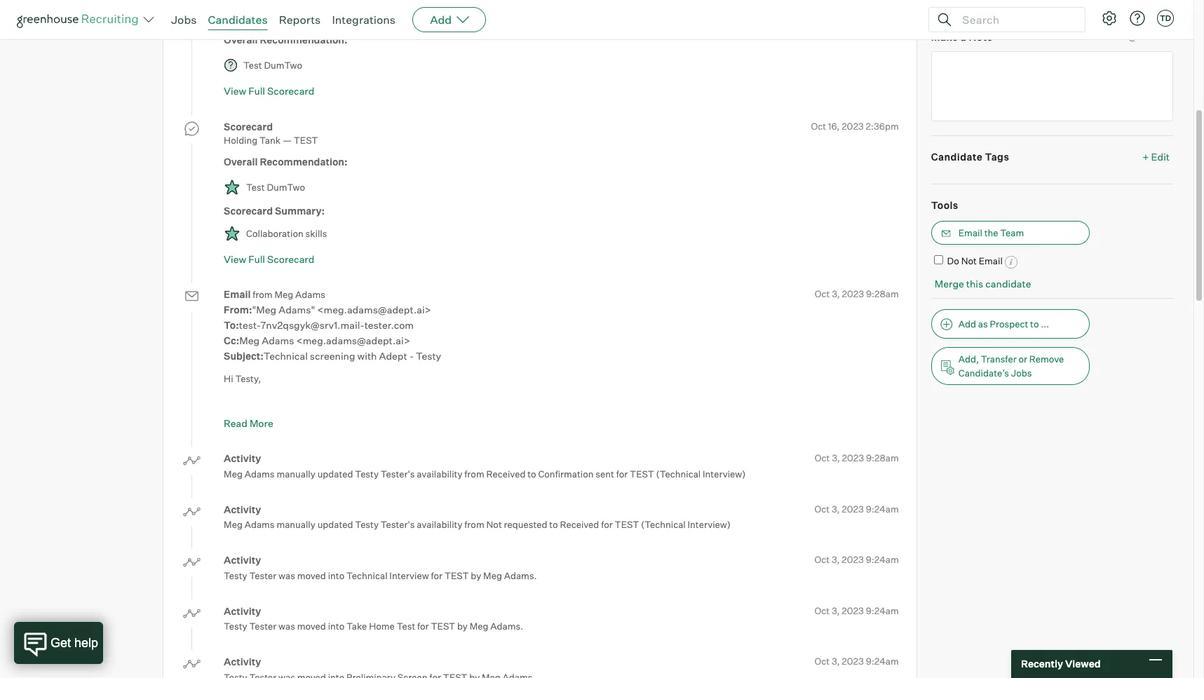Task type: vqa. For each thing, say whether or not it's contained in the screenshot.


Task type: describe. For each thing, give the bounding box(es) containing it.
candidate's
[[959, 368, 1010, 379]]

holding
[[224, 135, 258, 146]]

0 horizontal spatial a
[[471, 404, 476, 415]]

(technical for received
[[641, 519, 686, 531]]

1 horizontal spatial a
[[961, 31, 967, 43]]

5 activity from the top
[[224, 656, 261, 668]]

candidates link
[[208, 13, 268, 27]]

integrations
[[332, 13, 396, 27]]

no decision image
[[224, 58, 238, 72]]

recently
[[1021, 658, 1064, 670]]

+ edit
[[1143, 151, 1170, 163]]

hi testy,
[[224, 373, 261, 384]]

16,
[[828, 121, 840, 132]]

9:24am for testy tester was moved into technical interview for test by meg adams.
[[866, 554, 899, 566]]

jobs link
[[171, 13, 197, 27]]

the
[[985, 227, 999, 238]]

merge this candidate
[[935, 277, 1032, 289]]

for up more
[[258, 404, 270, 415]]

tank
[[260, 135, 281, 146]]

do
[[948, 255, 960, 266]]

test for hiring
[[243, 60, 262, 71]]

2023 for holding tank
[[842, 121, 864, 132]]

or
[[1019, 354, 1028, 365]]

activity for meg adams manually updated testy tester's availability from received to confirmation sent for test (technical interview)
[[224, 453, 261, 465]]

meg adams manually updated testy tester's availability from not requested to received for test (technical interview)
[[224, 519, 731, 531]]

scorecard up holding
[[224, 121, 273, 132]]

screening inside from: "meg adams" <meg.adams@adept.ai> to: test-7nv2qsgyk@srv1.mail-tester.com cc: meg adams <meg.adams@adept.ai> subject: technical screening with adept - testy
[[310, 350, 355, 362]]

-
[[409, 350, 414, 362]]

2023 for meg adams manually updated testy tester's availability from not requested to received for test (technical interview)
[[842, 504, 864, 515]]

3, for meg adams manually updated testy tester's availability from not requested to received for test (technical interview)
[[832, 504, 840, 515]]

test-
[[239, 319, 261, 331]]

7nv2qsgyk@srv1.mail-
[[260, 319, 365, 331]]

0 vertical spatial received
[[487, 468, 526, 480]]

subject:
[[224, 350, 264, 362]]

oct for meg adams manually updated testy tester's availability from received to confirmation sent for test (technical interview)
[[815, 453, 830, 464]]

1 view from the top
[[224, 85, 246, 97]]

2 view from the top
[[224, 253, 246, 265]]

meg inside from: "meg adams" <meg.adams@adept.ai> to: test-7nv2qsgyk@srv1.mail-tester.com cc: meg adams <meg.adams@adept.ai> subject: technical screening with adept - testy
[[239, 334, 260, 346]]

2 vertical spatial test
[[397, 621, 415, 632]]

from for not
[[465, 519, 485, 531]]

"meg
[[252, 304, 277, 316]]

tools
[[931, 199, 959, 211]]

as
[[979, 319, 988, 330]]

was for technical
[[279, 570, 295, 581]]

scorecard up strong yes image
[[224, 205, 273, 217]]

strong yes image
[[224, 179, 241, 196]]

tester's for received
[[381, 468, 415, 480]]

availability!
[[327, 404, 375, 415]]

greenhouse recruiting image
[[17, 11, 143, 28]]

you
[[377, 404, 393, 415]]

candidates
[[208, 13, 268, 27]]

adept
[[379, 350, 407, 362]]

holding tank — test
[[224, 135, 318, 146]]

updated for meg adams manually updated testy tester's availability from not requested to received for test (technical interview)
[[318, 519, 353, 531]]

testy tester was moved into technical interview for test by meg adams.
[[224, 570, 537, 581]]

activity for meg adams manually updated testy tester's availability from not requested to received for test (technical interview)
[[224, 504, 261, 515]]

dumtwo for manager
[[264, 60, 302, 71]]

candidate tags
[[931, 151, 1010, 163]]

full for 1st view full scorecard link from the bottom of the page
[[248, 253, 265, 265]]

technical
[[478, 404, 517, 415]]

view full scorecard for 2nd view full scorecard link from the bottom
[[224, 85, 315, 97]]

for right scheduled
[[457, 404, 469, 415]]

2 oct 3, 2023 9:28am from the top
[[815, 453, 899, 464]]

read more link
[[224, 417, 273, 429]]

2 view full scorecard link from the top
[[224, 253, 315, 265]]

3, for testy tester was moved into technical interview for test by meg adams.
[[832, 554, 840, 566]]

1 vertical spatial <meg.adams@adept.ai>
[[296, 334, 410, 346]]

test for holding
[[246, 182, 265, 193]]

overall recommendation: for manager
[[224, 34, 348, 45]]

0 vertical spatial <meg.adams@adept.ai>
[[317, 304, 431, 316]]

activity for testy tester was moved into technical interview for test by meg adams.
[[224, 554, 261, 566]]

3, for testy tester was moved into take home test for test by meg adams.
[[832, 605, 840, 617]]

1 horizontal spatial by
[[471, 570, 481, 581]]

prospect
[[990, 319, 1029, 330]]

home
[[369, 621, 395, 632]]

@mentions
[[1129, 32, 1174, 42]]

do not email
[[948, 255, 1003, 266]]

oct 16, 2023 2:36pm
[[811, 121, 899, 132]]

Search text field
[[959, 9, 1073, 30]]

into for take
[[328, 621, 345, 632]]

availability for received
[[417, 468, 463, 480]]

confirmation
[[538, 468, 594, 480]]

from: "meg adams" <meg.adams@adept.ai> to: test-7nv2qsgyk@srv1.mail-tester.com cc: meg adams <meg.adams@adept.ai> subject: technical screening with adept - testy
[[224, 304, 441, 362]]

test dumtwo for manager
[[243, 60, 302, 71]]

td
[[1160, 13, 1172, 23]]

note
[[969, 31, 993, 43]]

add for add as prospect to ...
[[959, 319, 977, 330]]

tester for testy tester was moved into take home test for test by meg adams.
[[249, 621, 277, 632]]

9:24am for testy tester was moved into take home test for test by meg adams.
[[866, 605, 899, 617]]

to:
[[224, 319, 239, 331]]

viewed
[[1066, 658, 1101, 670]]

oct for holding tank
[[811, 121, 826, 132]]

requested
[[504, 519, 548, 531]]

add, transfer or remove candidate's jobs
[[959, 354, 1064, 379]]

3, for meg adams manually updated testy tester's availability from received to confirmation sent for test (technical interview)
[[832, 453, 840, 464]]

remove
[[1030, 354, 1064, 365]]

1 horizontal spatial to
[[550, 519, 558, 531]]

email from meg adams
[[224, 289, 325, 300]]

collaboration skills
[[246, 228, 327, 239]]

candidate
[[986, 277, 1032, 289]]

email for email from meg adams
[[224, 289, 251, 300]]

make
[[931, 31, 959, 43]]

reports link
[[279, 13, 321, 27]]

testy tester was moved into take home test for test by meg adams.
[[224, 621, 523, 632]]

email the team
[[959, 227, 1024, 238]]

testy,
[[235, 373, 261, 384]]

your
[[306, 404, 325, 415]]

0 horizontal spatial jobs
[[171, 13, 197, 27]]

cc:
[[224, 334, 239, 346]]

add,
[[959, 354, 979, 365]]

integrations link
[[332, 13, 396, 27]]

email the team button
[[931, 221, 1090, 245]]

recently viewed
[[1021, 658, 1101, 670]]

tester for testy tester was moved into technical interview for test by meg adams.
[[249, 570, 277, 581]]

team
[[1001, 227, 1024, 238]]

9:24am for meg adams manually updated testy tester's availability from not requested to received for test (technical interview)
[[866, 504, 899, 515]]

hi
[[224, 373, 233, 384]]

sharing
[[272, 404, 304, 415]]

+ edit link
[[1140, 147, 1174, 166]]

jobs inside 'add, transfer or remove candidate's jobs'
[[1012, 368, 1032, 379]]

merge this candidate link
[[935, 277, 1032, 289]]

oct for testy tester was moved into take home test for test by meg adams.
[[815, 605, 830, 617]]

thanks
[[224, 404, 256, 415]]

oct 3, 2023 9:24am for testy tester was moved into technical interview for test by meg adams.
[[815, 554, 899, 566]]

interview
[[390, 570, 429, 581]]

more
[[250, 417, 273, 429]]

2 2023 from the top
[[842, 289, 864, 300]]

oct for meg adams manually updated testy tester's availability from not requested to received for test (technical interview)
[[815, 504, 830, 515]]

moved for technical
[[297, 570, 326, 581]]



Task type: locate. For each thing, give the bounding box(es) containing it.
1 overall from the top
[[224, 34, 258, 45]]

email inside button
[[959, 227, 983, 238]]

make a note
[[931, 31, 993, 43]]

test dumtwo up scorecard summary:
[[246, 182, 305, 193]]

0 vertical spatial technical
[[264, 350, 308, 362]]

None text field
[[931, 51, 1174, 121]]

oct for testy tester was moved into technical interview for test by meg adams.
[[815, 554, 830, 566]]

1 updated from the top
[[318, 468, 353, 480]]

1 horizontal spatial with
[[604, 404, 622, 415]]

dumtwo up scorecard summary:
[[267, 182, 305, 193]]

2 vertical spatial email
[[224, 289, 251, 300]]

from for received
[[465, 468, 485, 480]]

availability up meg adams manually updated testy tester's availability from not requested to received for test (technical interview)
[[417, 468, 463, 480]]

interview
[[563, 404, 602, 415]]

<meg.adams@adept.ai> up tester.com
[[317, 304, 431, 316]]

1 vertical spatial view full scorecard link
[[224, 253, 315, 265]]

test right strong yes icon
[[246, 182, 265, 193]]

2 9:28am from the top
[[866, 453, 899, 464]]

1 moved from the top
[[297, 570, 326, 581]]

technical left interview
[[347, 570, 388, 581]]

recommendation: for —
[[260, 156, 348, 168]]

1 vertical spatial —
[[283, 135, 292, 146]]

from inside email from meg adams
[[253, 289, 273, 300]]

0 vertical spatial dumtwo
[[264, 60, 302, 71]]

overall down holding
[[224, 156, 258, 168]]

@mentions link
[[1129, 30, 1174, 44]]

full for 2nd view full scorecard link from the bottom
[[248, 85, 265, 97]]

email
[[959, 227, 983, 238], [979, 255, 1003, 266], [224, 289, 251, 300]]

scorecard down collaboration skills at the top left of page
[[267, 253, 315, 265]]

1 vertical spatial not
[[487, 519, 502, 531]]

0 vertical spatial view full scorecard link
[[224, 85, 315, 97]]

test dumtwo right no decision image
[[243, 60, 302, 71]]

overall recommendation: down hiring manager screen — test
[[224, 34, 348, 45]]

test right the home
[[397, 621, 415, 632]]

from up meg adams manually updated testy tester's availability from not requested to received for test (technical interview)
[[465, 468, 485, 480]]

0 vertical spatial by
[[471, 570, 481, 581]]

this
[[967, 277, 984, 289]]

scorecard up "holding tank — test"
[[267, 85, 315, 97]]

to left the confirmation
[[528, 468, 536, 480]]

0 vertical spatial add
[[430, 13, 452, 27]]

view down strong yes image
[[224, 253, 246, 265]]

0 vertical spatial 9:28am
[[866, 289, 899, 300]]

not
[[962, 255, 977, 266], [487, 519, 502, 531]]

availability for not
[[417, 519, 463, 531]]

1 horizontal spatial jobs
[[1012, 368, 1032, 379]]

for down "sent"
[[601, 519, 613, 531]]

meg adams manually updated testy tester's availability from received to confirmation sent for test (technical interview)
[[224, 468, 746, 480]]

interview) for meg adams manually updated testy tester's availability from not requested to received for test (technical interview)
[[688, 519, 731, 531]]

adams
[[295, 289, 325, 300], [262, 334, 294, 346], [245, 468, 275, 480], [245, 519, 275, 531]]

0 vertical spatial a
[[961, 31, 967, 43]]

configure image
[[1101, 10, 1118, 27]]

received up requested
[[487, 468, 526, 480]]

edit
[[1152, 151, 1170, 163]]

dumtwo for tank
[[267, 182, 305, 193]]

0 horizontal spatial to
[[528, 468, 536, 480]]

0 vertical spatial (technical
[[656, 468, 701, 480]]

3 9:24am from the top
[[866, 605, 899, 617]]

adams inside email from meg adams
[[295, 289, 325, 300]]

sent
[[596, 468, 614, 480]]

1 vertical spatial moved
[[297, 621, 326, 632]]

0 vertical spatial overall
[[224, 34, 258, 45]]

skills
[[306, 228, 327, 239]]

2023 for meg adams manually updated testy tester's availability from received to confirmation sent for test (technical interview)
[[842, 453, 864, 464]]

from up "meg
[[253, 289, 273, 300]]

— right screen
[[324, 13, 333, 24]]

4 activity from the top
[[224, 605, 261, 617]]

oct 3, 2023 9:24am for testy tester was moved into take home test for test by meg adams.
[[815, 605, 899, 617]]

overall recommendation: for tank
[[224, 156, 348, 168]]

for
[[258, 404, 270, 415], [457, 404, 469, 415], [616, 468, 628, 480], [601, 519, 613, 531], [431, 570, 443, 581], [417, 621, 429, 632]]

<meg.adams@adept.ai> down tester.com
[[296, 334, 410, 346]]

3 activity from the top
[[224, 554, 261, 566]]

2023 for testy tester was moved into technical interview for test by meg adams.
[[842, 554, 864, 566]]

1 availability from the top
[[417, 468, 463, 480]]

email left the
[[959, 227, 983, 238]]

1 full from the top
[[248, 85, 265, 97]]

2023 for testy tester was moved into take home test for test by meg adams.
[[842, 605, 864, 617]]

1 vertical spatial jobs
[[1012, 368, 1032, 379]]

thanks for sharing your availability! you are scheduled for a technical screening interview with adept:
[[224, 404, 653, 415]]

1 vertical spatial adams.
[[491, 621, 523, 632]]

— right tank
[[283, 135, 292, 146]]

test dumtwo
[[243, 60, 302, 71], [246, 182, 305, 193]]

test
[[243, 60, 262, 71], [246, 182, 265, 193], [397, 621, 415, 632]]

1 vertical spatial view full scorecard
[[224, 253, 315, 265]]

4 oct 3, 2023 9:24am from the top
[[815, 656, 899, 667]]

3 oct 3, 2023 9:24am from the top
[[815, 605, 899, 617]]

1 horizontal spatial screening
[[519, 404, 561, 415]]

1 view full scorecard link from the top
[[224, 85, 315, 97]]

0 horizontal spatial technical
[[264, 350, 308, 362]]

1 vertical spatial to
[[528, 468, 536, 480]]

td button
[[1155, 7, 1177, 29]]

0 vertical spatial moved
[[297, 570, 326, 581]]

1 vertical spatial full
[[248, 253, 265, 265]]

tester.com
[[365, 319, 414, 331]]

2 overall from the top
[[224, 156, 258, 168]]

1 oct 3, 2023 9:24am from the top
[[815, 504, 899, 515]]

activity
[[224, 453, 261, 465], [224, 504, 261, 515], [224, 554, 261, 566], [224, 605, 261, 617], [224, 656, 261, 668]]

0 vertical spatial recommendation:
[[260, 34, 348, 45]]

1 vertical spatial oct 3, 2023 9:28am
[[815, 453, 899, 464]]

1 vertical spatial dumtwo
[[267, 182, 305, 193]]

recommendation: down reports
[[260, 34, 348, 45]]

screening down 7nv2qsgyk@srv1.mail-
[[310, 350, 355, 362]]

1 vertical spatial tester's
[[381, 519, 415, 531]]

candidate
[[931, 151, 983, 163]]

2 view full scorecard from the top
[[224, 253, 315, 265]]

with left the adept
[[357, 350, 377, 362]]

(technical for sent
[[656, 468, 701, 480]]

recommendation: down "holding tank — test"
[[260, 156, 348, 168]]

add as prospect to ... button
[[931, 309, 1090, 339]]

1 vertical spatial overall
[[224, 156, 258, 168]]

tester's up interview
[[381, 519, 415, 531]]

1 overall recommendation: from the top
[[224, 34, 348, 45]]

1 vertical spatial overall recommendation:
[[224, 156, 348, 168]]

1 vertical spatial add
[[959, 319, 977, 330]]

with inside from: "meg adams" <meg.adams@adept.ai> to: test-7nv2qsgyk@srv1.mail-tester.com cc: meg adams <meg.adams@adept.ai> subject: technical screening with adept - testy
[[357, 350, 377, 362]]

to left '...'
[[1031, 319, 1039, 330]]

<meg.adams@adept.ai>
[[317, 304, 431, 316], [296, 334, 410, 346]]

1 horizontal spatial technical
[[347, 570, 388, 581]]

+
[[1143, 151, 1150, 163]]

1 vertical spatial a
[[471, 404, 476, 415]]

2 updated from the top
[[318, 519, 353, 531]]

updated up testy tester was moved into technical interview for test by meg adams.
[[318, 519, 353, 531]]

1 vertical spatial test dumtwo
[[246, 182, 305, 193]]

1 view full scorecard from the top
[[224, 85, 315, 97]]

overall recommendation:
[[224, 34, 348, 45], [224, 156, 348, 168]]

transfer
[[981, 354, 1017, 365]]

add inside popup button
[[430, 13, 452, 27]]

technical inside from: "meg adams" <meg.adams@adept.ai> to: test-7nv2qsgyk@srv1.mail-tester.com cc: meg adams <meg.adams@adept.ai> subject: technical screening with adept - testy
[[264, 350, 308, 362]]

1 activity from the top
[[224, 453, 261, 465]]

dumtwo down hiring manager screen — test
[[264, 60, 302, 71]]

testy
[[416, 350, 441, 362], [355, 468, 379, 480], [355, 519, 379, 531], [224, 570, 247, 581], [224, 621, 247, 632]]

2 recommendation: from the top
[[260, 156, 348, 168]]

view down no decision image
[[224, 85, 246, 97]]

tags
[[985, 151, 1010, 163]]

view full scorecard down collaboration in the left top of the page
[[224, 253, 315, 265]]

adams"
[[279, 304, 315, 316]]

0 vertical spatial email
[[959, 227, 983, 238]]

0 vertical spatial updated
[[318, 468, 353, 480]]

1 vertical spatial technical
[[347, 570, 388, 581]]

add for add
[[430, 13, 452, 27]]

view full scorecard link down collaboration in the left top of the page
[[224, 253, 315, 265]]

2 vertical spatial from
[[465, 519, 485, 531]]

manually
[[277, 468, 316, 480], [277, 519, 316, 531]]

1 vertical spatial view
[[224, 253, 246, 265]]

testy inside from: "meg adams" <meg.adams@adept.ai> to: test-7nv2qsgyk@srv1.mail-tester.com cc: meg adams <meg.adams@adept.ai> subject: technical screening with adept - testy
[[416, 350, 441, 362]]

meg
[[275, 289, 293, 300], [239, 334, 260, 346], [224, 468, 243, 480], [224, 519, 243, 531], [483, 570, 502, 581], [470, 621, 489, 632]]

strong yes image
[[224, 225, 241, 242]]

jobs left hiring
[[171, 13, 197, 27]]

4 9:24am from the top
[[866, 656, 899, 667]]

received down the confirmation
[[560, 519, 599, 531]]

jobs down or in the right of the page
[[1012, 368, 1032, 379]]

interview) for meg adams manually updated testy tester's availability from received to confirmation sent for test (technical interview)
[[703, 468, 746, 480]]

a left technical
[[471, 404, 476, 415]]

Do Not Email checkbox
[[934, 255, 943, 264]]

view full scorecard
[[224, 85, 315, 97], [224, 253, 315, 265]]

9:28am
[[866, 289, 899, 300], [866, 453, 899, 464]]

overall for holding
[[224, 156, 258, 168]]

3,
[[832, 289, 840, 300], [832, 453, 840, 464], [832, 504, 840, 515], [832, 554, 840, 566], [832, 605, 840, 617], [832, 656, 840, 667]]

0 horizontal spatial not
[[487, 519, 502, 531]]

0 vertical spatial view
[[224, 85, 246, 97]]

technical
[[264, 350, 308, 362], [347, 570, 388, 581]]

updated for meg adams manually updated testy tester's availability from received to confirmation sent for test (technical interview)
[[318, 468, 353, 480]]

1 2023 from the top
[[842, 121, 864, 132]]

to inside button
[[1031, 319, 1039, 330]]

1 tester's from the top
[[381, 468, 415, 480]]

screening right technical
[[519, 404, 561, 415]]

1 vertical spatial by
[[457, 621, 468, 632]]

updated down the "availability!"
[[318, 468, 353, 480]]

0 vertical spatial overall recommendation:
[[224, 34, 348, 45]]

0 vertical spatial screening
[[310, 350, 355, 362]]

not right do at right top
[[962, 255, 977, 266]]

adept:
[[624, 404, 653, 415]]

1 9:28am from the top
[[866, 289, 899, 300]]

0 vertical spatial adams.
[[504, 570, 537, 581]]

view full scorecard down no decision image
[[224, 85, 315, 97]]

test dumtwo for tank
[[246, 182, 305, 193]]

add button
[[413, 7, 486, 32]]

into left take
[[328, 621, 345, 632]]

2 horizontal spatial to
[[1031, 319, 1039, 330]]

full up tank
[[248, 85, 265, 97]]

screen
[[292, 13, 322, 24]]

email for email the team
[[959, 227, 983, 238]]

1 vertical spatial test
[[246, 182, 265, 193]]

test right no decision image
[[243, 60, 262, 71]]

1 was from the top
[[279, 570, 295, 581]]

1 vertical spatial was
[[279, 621, 295, 632]]

adams inside from: "meg adams" <meg.adams@adept.ai> to: test-7nv2qsgyk@srv1.mail-tester.com cc: meg adams <meg.adams@adept.ai> subject: technical screening with adept - testy
[[262, 334, 294, 346]]

1 vertical spatial 9:28am
[[866, 453, 899, 464]]

overall recommendation: down "holding tank — test"
[[224, 156, 348, 168]]

3 2023 from the top
[[842, 453, 864, 464]]

1 vertical spatial (technical
[[641, 519, 686, 531]]

0 vertical spatial full
[[248, 85, 265, 97]]

for right the home
[[417, 621, 429, 632]]

tester's for not
[[381, 519, 415, 531]]

view full scorecard link
[[224, 85, 315, 97], [224, 253, 315, 265]]

2 moved from the top
[[297, 621, 326, 632]]

2 availability from the top
[[417, 519, 463, 531]]

0 vertical spatial interview)
[[703, 468, 746, 480]]

scorecard
[[267, 85, 315, 97], [224, 121, 273, 132], [224, 205, 273, 217], [267, 253, 315, 265]]

overall for hiring
[[224, 34, 258, 45]]

2 full from the top
[[248, 253, 265, 265]]

2:36pm
[[866, 121, 899, 132]]

manually for meg adams manually updated testy tester's availability from not requested to received for test (technical interview)
[[277, 519, 316, 531]]

not left requested
[[487, 519, 502, 531]]

read
[[224, 417, 248, 429]]

2 tester from the top
[[249, 621, 277, 632]]

take
[[347, 621, 367, 632]]

view
[[224, 85, 246, 97], [224, 253, 246, 265]]

1 recommendation: from the top
[[260, 34, 348, 45]]

moved
[[297, 570, 326, 581], [297, 621, 326, 632]]

tester's down are
[[381, 468, 415, 480]]

scheduled
[[411, 404, 455, 415]]

into for technical
[[328, 570, 345, 581]]

to right requested
[[550, 519, 558, 531]]

2 oct 3, 2023 9:24am from the top
[[815, 554, 899, 566]]

0 vertical spatial to
[[1031, 319, 1039, 330]]

1 horizontal spatial add
[[959, 319, 977, 330]]

oct
[[811, 121, 826, 132], [815, 289, 830, 300], [815, 453, 830, 464], [815, 504, 830, 515], [815, 554, 830, 566], [815, 605, 830, 617], [815, 656, 830, 667]]

0 vertical spatial with
[[357, 350, 377, 362]]

1 into from the top
[[328, 570, 345, 581]]

1 horizontal spatial not
[[962, 255, 977, 266]]

1 vertical spatial updated
[[318, 519, 353, 531]]

1 vertical spatial availability
[[417, 519, 463, 531]]

0 horizontal spatial by
[[457, 621, 468, 632]]

recommendation: for screen
[[260, 34, 348, 45]]

0 vertical spatial from
[[253, 289, 273, 300]]

0 vertical spatial was
[[279, 570, 295, 581]]

adams.
[[504, 570, 537, 581], [491, 621, 523, 632]]

moved for take
[[297, 621, 326, 632]]

a left note at the top right of the page
[[961, 31, 967, 43]]

view full scorecard link down no decision image
[[224, 85, 315, 97]]

activity for testy tester was moved into take home test for test by meg adams.
[[224, 605, 261, 617]]

screening
[[310, 350, 355, 362], [519, 404, 561, 415]]

reports
[[279, 13, 321, 27]]

0 vertical spatial view full scorecard
[[224, 85, 315, 97]]

1 vertical spatial received
[[560, 519, 599, 531]]

manually for meg adams manually updated testy tester's availability from received to confirmation sent for test (technical interview)
[[277, 468, 316, 480]]

to
[[1031, 319, 1039, 330], [528, 468, 536, 480], [550, 519, 558, 531]]

2 into from the top
[[328, 621, 345, 632]]

view full scorecard for 1st view full scorecard link from the bottom of the page
[[224, 253, 315, 265]]

0 vertical spatial availability
[[417, 468, 463, 480]]

read more
[[224, 417, 273, 429]]

2 activity from the top
[[224, 504, 261, 515]]

from left requested
[[465, 519, 485, 531]]

1 vertical spatial manually
[[277, 519, 316, 531]]

2 tester's from the top
[[381, 519, 415, 531]]

5 2023 from the top
[[842, 554, 864, 566]]

meg inside email from meg adams
[[275, 289, 293, 300]]

collaboration
[[246, 228, 304, 239]]

1 vertical spatial tester
[[249, 621, 277, 632]]

1 tester from the top
[[249, 570, 277, 581]]

from:
[[224, 304, 252, 316]]

1 horizontal spatial received
[[560, 519, 599, 531]]

1 oct 3, 2023 9:28am from the top
[[815, 289, 899, 300]]

0 vertical spatial tester
[[249, 570, 277, 581]]

0 horizontal spatial received
[[487, 468, 526, 480]]

0 vertical spatial into
[[328, 570, 345, 581]]

1 vertical spatial email
[[979, 255, 1003, 266]]

merge
[[935, 277, 964, 289]]

1 vertical spatial interview)
[[688, 519, 731, 531]]

email up merge this candidate
[[979, 255, 1003, 266]]

2023
[[842, 121, 864, 132], [842, 289, 864, 300], [842, 453, 864, 464], [842, 504, 864, 515], [842, 554, 864, 566], [842, 605, 864, 617], [842, 656, 864, 667]]

4 2023 from the top
[[842, 504, 864, 515]]

add as prospect to ...
[[959, 319, 1050, 330]]

...
[[1041, 319, 1050, 330]]

are
[[395, 404, 409, 415]]

7 2023 from the top
[[842, 656, 864, 667]]

add inside button
[[959, 319, 977, 330]]

full down collaboration in the left top of the page
[[248, 253, 265, 265]]

0 horizontal spatial with
[[357, 350, 377, 362]]

1 vertical spatial from
[[465, 468, 485, 480]]

td button
[[1158, 10, 1174, 27]]

1 manually from the top
[[277, 468, 316, 480]]

0 vertical spatial tester's
[[381, 468, 415, 480]]

for right interview
[[431, 570, 443, 581]]

for right "sent"
[[616, 468, 628, 480]]

overall down candidates
[[224, 34, 258, 45]]

0 vertical spatial jobs
[[171, 13, 197, 27]]

was for take
[[279, 621, 295, 632]]

1 9:24am from the top
[[866, 504, 899, 515]]

1 vertical spatial screening
[[519, 404, 561, 415]]

into up testy tester was moved into take home test for test by meg adams.
[[328, 570, 345, 581]]

0 vertical spatial manually
[[277, 468, 316, 480]]

0 horizontal spatial —
[[283, 135, 292, 146]]

0 vertical spatial oct 3, 2023 9:28am
[[815, 289, 899, 300]]

1 horizontal spatial —
[[324, 13, 333, 24]]

2 9:24am from the top
[[866, 554, 899, 566]]

6 2023 from the top
[[842, 605, 864, 617]]

by
[[471, 570, 481, 581], [457, 621, 468, 632]]

scorecard summary:
[[224, 205, 325, 217]]

2 overall recommendation: from the top
[[224, 156, 348, 168]]

with left adept:
[[604, 404, 622, 415]]

hiring
[[224, 13, 250, 24]]

manager
[[252, 13, 290, 24]]

2 vertical spatial to
[[550, 519, 558, 531]]

oct 3, 2023 9:24am for meg adams manually updated testy tester's availability from not requested to received for test (technical interview)
[[815, 504, 899, 515]]

0 vertical spatial test dumtwo
[[243, 60, 302, 71]]

1 vertical spatial recommendation:
[[260, 156, 348, 168]]

hiring manager screen — test
[[224, 13, 359, 24]]

0 vertical spatial test
[[243, 60, 262, 71]]

availability up interview
[[417, 519, 463, 531]]

1 vertical spatial into
[[328, 621, 345, 632]]

0 horizontal spatial add
[[430, 13, 452, 27]]

email up from:
[[224, 289, 251, 300]]

2 manually from the top
[[277, 519, 316, 531]]

0 vertical spatial —
[[324, 13, 333, 24]]

add, transfer or remove candidate's jobs button
[[931, 347, 1090, 385]]

summary:
[[275, 205, 325, 217]]

technical down 7nv2qsgyk@srv1.mail-
[[264, 350, 308, 362]]

1 vertical spatial with
[[604, 404, 622, 415]]

(technical
[[656, 468, 701, 480], [641, 519, 686, 531]]

2 was from the top
[[279, 621, 295, 632]]

0 vertical spatial not
[[962, 255, 977, 266]]

from
[[253, 289, 273, 300], [465, 468, 485, 480], [465, 519, 485, 531]]

0 horizontal spatial screening
[[310, 350, 355, 362]]



